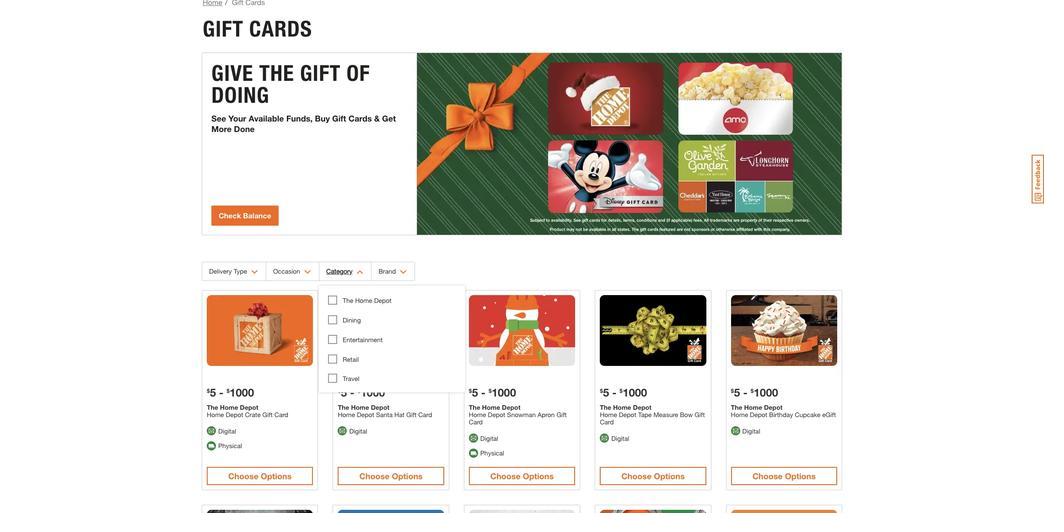Task type: describe. For each thing, give the bounding box(es) containing it.
5 for the home depot home depot tape measure bow gift card
[[603, 386, 609, 399]]

get
[[382, 113, 396, 124]]

digital for the home depot home depot tape measure bow gift card
[[611, 435, 629, 443]]

see your available funds, buy gift cards & get more done
[[211, 113, 396, 134]]

santa
[[376, 411, 393, 419]]

- for the home depot home depot crate gift card
[[219, 386, 224, 399]]

the home depot home depot tape measure bow gift card
[[600, 404, 705, 426]]

delivery type link
[[202, 263, 266, 281]]

$ 5 - $ 1000 for santa
[[338, 386, 385, 399]]

card inside the home depot home depot crate gift card
[[274, 411, 288, 419]]

- for the home depot home depot birthday cupcake egift
[[743, 386, 748, 399]]

physical for snowman
[[480, 450, 504, 458]]

1 $ from the left
[[207, 388, 210, 395]]

the home depot home depot crate gift card
[[207, 404, 288, 419]]

1000 for snowman
[[492, 386, 516, 399]]

done
[[234, 124, 255, 134]]

brand link
[[372, 263, 415, 281]]

6 $ from the left
[[489, 388, 492, 395]]

bow
[[680, 411, 693, 419]]

choose for birthday
[[753, 472, 783, 482]]

give the gift of doing
[[211, 60, 370, 108]]

balance
[[243, 211, 271, 220]]

digital for the home depot home depot santa hat gift card
[[349, 428, 367, 435]]

choose for snowman
[[491, 472, 521, 482]]

the for the home depot home depot birthday cupcake egift
[[731, 404, 743, 412]]

travel
[[343, 375, 360, 383]]

funds,
[[286, 113, 313, 124]]

1000 for birthday
[[754, 386, 778, 399]]

gift inside the home depot home depot tape measure bow gift card
[[695, 411, 705, 419]]

10 $ from the left
[[751, 388, 754, 395]]

give
[[211, 60, 253, 86]]

card inside the home depot home depot snowman apron gift card
[[469, 419, 483, 426]]

egift
[[823, 411, 836, 419]]

gift cards
[[203, 16, 312, 42]]

cupcake
[[795, 411, 821, 419]]

digital image
[[469, 434, 478, 443]]

open arrow image for category
[[357, 270, 364, 275]]

5 for the home depot home depot crate gift card
[[210, 386, 216, 399]]

entertainment
[[343, 336, 383, 344]]

choose for tape
[[622, 472, 652, 482]]

physical image for the home depot home depot crate gift card
[[207, 442, 216, 451]]

open arrow image for delivery type
[[251, 270, 258, 275]]

7 $ from the left
[[600, 388, 603, 395]]

home depot tape measure bow gift card image
[[600, 296, 706, 367]]

the home depot
[[343, 297, 392, 305]]

cards inside 'see your available funds, buy gift cards & get more done'
[[349, 113, 372, 124]]

digital right digital image
[[480, 435, 498, 443]]

image for give the gift of doing image
[[417, 53, 842, 235]]

gift inside the home depot home depot santa hat gift card
[[406, 411, 417, 419]]

type
[[234, 268, 247, 275]]

$ 5 - $ 1000 for snowman
[[469, 386, 516, 399]]

card inside the home depot home depot tape measure bow gift card
[[600, 419, 614, 426]]

digital image for home depot birthday cupcake egift
[[731, 427, 740, 436]]

buy
[[315, 113, 330, 124]]

9 $ from the left
[[731, 388, 734, 395]]

5 for the home depot home depot santa hat gift card
[[341, 386, 347, 399]]

home depot santa hat gift card image
[[338, 296, 444, 367]]

the for the home depot
[[343, 297, 353, 305]]

- for the home depot home depot tape measure bow gift card
[[612, 386, 617, 399]]

gift inside 'see your available funds, buy gift cards & get more done'
[[332, 113, 346, 124]]

$ 5 - $ 1000 for crate
[[207, 386, 254, 399]]

gift inside give the gift of doing
[[300, 60, 341, 86]]

choose options button for birthday
[[731, 468, 837, 486]]

1000 for crate
[[230, 386, 254, 399]]

- for the home depot home depot snowman apron gift card
[[481, 386, 486, 399]]

5 for the home depot home depot birthday cupcake egift
[[734, 386, 740, 399]]

open arrow image for brand
[[400, 270, 407, 275]]



Task type: vqa. For each thing, say whether or not it's contained in the screenshot.
3rd open arrow image from left
yes



Task type: locate. For each thing, give the bounding box(es) containing it.
2 options from the left
[[392, 472, 423, 482]]

3 choose from the left
[[491, 472, 521, 482]]

choose options
[[228, 472, 292, 482], [359, 472, 423, 482], [491, 472, 554, 482], [622, 472, 685, 482], [753, 472, 816, 482]]

3 5 from the left
[[472, 386, 478, 399]]

1000 for tape
[[623, 386, 647, 399]]

options for hat
[[392, 472, 423, 482]]

check balance link
[[211, 206, 279, 226]]

$ 5 - $ 1000 up the home depot home depot snowman apron gift card
[[469, 386, 516, 399]]

category link
[[319, 263, 371, 281]]

choose options for crate
[[228, 472, 292, 482]]

open arrow image right type
[[251, 270, 258, 275]]

1 5 from the left
[[210, 386, 216, 399]]

1 1000 from the left
[[230, 386, 254, 399]]

gift right hat
[[406, 411, 417, 419]]

2 choose options button from the left
[[338, 468, 444, 486]]

hat
[[395, 411, 405, 419]]

see
[[211, 113, 226, 124]]

1 options from the left
[[261, 472, 292, 482]]

open arrow image right occasion
[[304, 270, 311, 275]]

5 5 from the left
[[734, 386, 740, 399]]

occasion link
[[266, 263, 319, 281]]

0 horizontal spatial physical
[[218, 443, 242, 450]]

check
[[219, 211, 241, 220]]

$ 5 - $ 1000 down travel
[[338, 386, 385, 399]]

&
[[374, 113, 380, 124]]

the home depot home depot birthday cupcake egift
[[731, 404, 836, 419]]

options for measure
[[654, 472, 685, 482]]

the inside the home depot home depot snowman apron gift card
[[469, 404, 480, 412]]

the for the home depot home depot snowman apron gift card
[[469, 404, 480, 412]]

open arrow image
[[251, 270, 258, 275], [304, 270, 311, 275], [357, 270, 364, 275], [400, 270, 407, 275]]

$ 5 - $ 1000 up the home depot home depot crate gift card
[[207, 386, 254, 399]]

digital down the home depot home depot birthday cupcake egift
[[743, 428, 760, 435]]

physical for crate
[[218, 443, 242, 450]]

3 open arrow image from the left
[[357, 270, 364, 275]]

card up digital image
[[469, 419, 483, 426]]

3 choose options from the left
[[491, 472, 554, 482]]

2 $ 5 - $ 1000 from the left
[[338, 386, 385, 399]]

choose for crate
[[228, 472, 259, 482]]

5 choose from the left
[[753, 472, 783, 482]]

the
[[259, 60, 294, 86]]

choose options for birthday
[[753, 472, 816, 482]]

- up the home depot home depot snowman apron gift card
[[481, 386, 486, 399]]

2 - from the left
[[350, 386, 355, 399]]

home depot crate gift card image
[[207, 296, 313, 367]]

the home depot home depot santa hat gift card
[[338, 404, 432, 419]]

available
[[249, 113, 284, 124]]

digital down the home depot home depot santa hat gift card
[[349, 428, 367, 435]]

home depot snowman apron gift card image
[[469, 296, 575, 367]]

delivery type
[[209, 268, 247, 275]]

brand
[[379, 268, 396, 275]]

doing
[[211, 82, 269, 108]]

gift inside the home depot home depot crate gift card
[[263, 411, 273, 419]]

digital image
[[207, 427, 216, 436], [338, 427, 347, 436], [731, 427, 740, 436], [600, 434, 609, 443]]

gift up "give"
[[203, 16, 244, 42]]

1 horizontal spatial physical
[[480, 450, 504, 458]]

1000 for santa
[[361, 386, 385, 399]]

options for apron
[[523, 472, 554, 482]]

5 $ from the left
[[469, 388, 472, 395]]

open arrow image inside brand "link"
[[400, 270, 407, 275]]

5 1000 from the left
[[754, 386, 778, 399]]

$ 5 - $ 1000 for tape
[[600, 386, 647, 399]]

digital for the home depot home depot birthday cupcake egift
[[743, 428, 760, 435]]

open arrow image right 'brand'
[[400, 270, 407, 275]]

- up the home depot home depot tape measure bow gift card
[[612, 386, 617, 399]]

the for the home depot home depot crate gift card
[[207, 404, 218, 412]]

4 - from the left
[[612, 386, 617, 399]]

cards left the &
[[349, 113, 372, 124]]

gift right bow
[[695, 411, 705, 419]]

options
[[261, 472, 292, 482], [392, 472, 423, 482], [523, 472, 554, 482], [654, 472, 685, 482], [785, 472, 816, 482]]

open arrow image inside delivery type link
[[251, 270, 258, 275]]

$ 5 - $ 1000
[[207, 386, 254, 399], [338, 386, 385, 399], [469, 386, 516, 399], [600, 386, 647, 399], [731, 386, 778, 399]]

1 vertical spatial cards
[[349, 113, 372, 124]]

2 1000 from the left
[[361, 386, 385, 399]]

physical
[[218, 443, 242, 450], [480, 450, 504, 458]]

1 $ 5 - $ 1000 from the left
[[207, 386, 254, 399]]

- down travel
[[350, 386, 355, 399]]

4 choose options from the left
[[622, 472, 685, 482]]

choose options for tape
[[622, 472, 685, 482]]

5 - from the left
[[743, 386, 748, 399]]

- for the home depot home depot santa hat gift card
[[350, 386, 355, 399]]

3 choose options button from the left
[[469, 468, 575, 486]]

depot
[[374, 297, 392, 305], [240, 404, 258, 412], [371, 404, 390, 412], [502, 404, 521, 412], [633, 404, 652, 412], [764, 404, 783, 412], [226, 411, 243, 419], [357, 411, 374, 419], [488, 411, 505, 419], [619, 411, 636, 419], [750, 411, 768, 419]]

the home depot home depot snowman apron gift card
[[469, 404, 567, 426]]

open arrow image inside "occasion" link
[[304, 270, 311, 275]]

4 $ 5 - $ 1000 from the left
[[600, 386, 647, 399]]

the up digital image
[[469, 404, 480, 412]]

5 for the home depot home depot snowman apron gift card
[[472, 386, 478, 399]]

1 open arrow image from the left
[[251, 270, 258, 275]]

more
[[211, 124, 232, 134]]

the left tape
[[600, 404, 611, 412]]

the inside the home depot home depot tape measure bow gift card
[[600, 404, 611, 412]]

$ 5 - $ 1000 up tape
[[600, 386, 647, 399]]

snowman
[[507, 411, 536, 419]]

open arrow image for occasion
[[304, 270, 311, 275]]

the inside the home depot home depot birthday cupcake egift
[[731, 404, 743, 412]]

home depot birthday cupcake egift image
[[731, 296, 837, 367]]

digital down the home depot home depot crate gift card
[[218, 428, 236, 435]]

digital down the home depot home depot tape measure bow gift card
[[611, 435, 629, 443]]

4 choose options button from the left
[[600, 468, 706, 486]]

1 choose options from the left
[[228, 472, 292, 482]]

- up the home depot home depot crate gift card
[[219, 386, 224, 399]]

- up the home depot home depot birthday cupcake egift
[[743, 386, 748, 399]]

choose options for santa
[[359, 472, 423, 482]]

0 horizontal spatial cards
[[249, 16, 312, 42]]

4 choose from the left
[[622, 472, 652, 482]]

open arrow image inside category link
[[357, 270, 364, 275]]

choose options button for tape
[[600, 468, 706, 486]]

options for cupcake
[[785, 472, 816, 482]]

choose options for snowman
[[491, 472, 554, 482]]

category
[[326, 268, 353, 275]]

digital image for home depot santa hat gift card
[[338, 427, 347, 436]]

5 choose options from the left
[[753, 472, 816, 482]]

the
[[343, 297, 353, 305], [207, 404, 218, 412], [338, 404, 349, 412], [469, 404, 480, 412], [600, 404, 611, 412], [731, 404, 743, 412]]

1 horizontal spatial physical image
[[469, 449, 478, 458]]

1000
[[230, 386, 254, 399], [361, 386, 385, 399], [492, 386, 516, 399], [623, 386, 647, 399], [754, 386, 778, 399]]

$ 5 - $ 1000 up the home depot home depot birthday cupcake egift
[[731, 386, 778, 399]]

physical image for the home depot home depot snowman apron gift card
[[469, 449, 478, 458]]

options for gift
[[261, 472, 292, 482]]

4 1000 from the left
[[623, 386, 647, 399]]

choose
[[228, 472, 259, 482], [359, 472, 390, 482], [491, 472, 521, 482], [622, 472, 652, 482], [753, 472, 783, 482]]

choose options button for crate
[[207, 468, 313, 486]]

1000 up the home depot home depot snowman apron gift card
[[492, 386, 516, 399]]

2 choose options from the left
[[359, 472, 423, 482]]

the left birthday
[[731, 404, 743, 412]]

crate
[[245, 411, 261, 419]]

3 options from the left
[[523, 472, 554, 482]]

dining
[[343, 317, 361, 324]]

-
[[219, 386, 224, 399], [350, 386, 355, 399], [481, 386, 486, 399], [612, 386, 617, 399], [743, 386, 748, 399]]

retail
[[343, 356, 359, 364]]

4 5 from the left
[[603, 386, 609, 399]]

1 choose options button from the left
[[207, 468, 313, 486]]

1 choose from the left
[[228, 472, 259, 482]]

gift
[[203, 16, 244, 42], [300, 60, 341, 86], [332, 113, 346, 124], [263, 411, 273, 419], [406, 411, 417, 419], [557, 411, 567, 419], [695, 411, 705, 419]]

measure
[[654, 411, 678, 419]]

digital image for home depot tape measure bow gift card
[[600, 434, 609, 443]]

$ 5 - $ 1000 for birthday
[[731, 386, 778, 399]]

home
[[355, 297, 372, 305], [220, 404, 238, 412], [351, 404, 369, 412], [482, 404, 500, 412], [613, 404, 631, 412], [744, 404, 762, 412], [207, 411, 224, 419], [338, 411, 355, 419], [469, 411, 486, 419], [600, 411, 617, 419], [731, 411, 748, 419]]

3 $ 5 - $ 1000 from the left
[[469, 386, 516, 399]]

choose options button for santa
[[338, 468, 444, 486]]

occasion
[[273, 268, 300, 275]]

your
[[229, 113, 246, 124]]

gift inside the home depot home depot snowman apron gift card
[[557, 411, 567, 419]]

1000 up the home depot home depot birthday cupcake egift
[[754, 386, 778, 399]]

choose for santa
[[359, 472, 390, 482]]

0 horizontal spatial physical image
[[207, 442, 216, 451]]

2 choose from the left
[[359, 472, 390, 482]]

choose options button for snowman
[[469, 468, 575, 486]]

gift left of
[[300, 60, 341, 86]]

3 $ from the left
[[338, 388, 341, 395]]

the up dining
[[343, 297, 353, 305]]

delivery
[[209, 268, 232, 275]]

3 - from the left
[[481, 386, 486, 399]]

2 5 from the left
[[341, 386, 347, 399]]

open arrow image right category
[[357, 270, 364, 275]]

4 $ from the left
[[358, 388, 361, 395]]

feedback link image
[[1032, 155, 1044, 204]]

2 open arrow image from the left
[[304, 270, 311, 275]]

the left "crate"
[[207, 404, 218, 412]]

card right "crate"
[[274, 411, 288, 419]]

1 - from the left
[[219, 386, 224, 399]]

card left tape
[[600, 419, 614, 426]]

the for the home depot home depot tape measure bow gift card
[[600, 404, 611, 412]]

3 1000 from the left
[[492, 386, 516, 399]]

physical image
[[207, 442, 216, 451], [469, 449, 478, 458]]

4 options from the left
[[654, 472, 685, 482]]

the inside the home depot home depot crate gift card
[[207, 404, 218, 412]]

of
[[347, 60, 370, 86]]

the inside the home depot home depot santa hat gift card
[[338, 404, 349, 412]]

card inside the home depot home depot santa hat gift card
[[418, 411, 432, 419]]

5 choose options button from the left
[[731, 468, 837, 486]]

tape
[[638, 411, 652, 419]]

digital
[[218, 428, 236, 435], [349, 428, 367, 435], [743, 428, 760, 435], [480, 435, 498, 443], [611, 435, 629, 443]]

gift right "crate"
[[263, 411, 273, 419]]

choose options button
[[207, 468, 313, 486], [338, 468, 444, 486], [469, 468, 575, 486], [600, 468, 706, 486], [731, 468, 837, 486]]

4 open arrow image from the left
[[400, 270, 407, 275]]

$
[[207, 388, 210, 395], [227, 388, 230, 395], [338, 388, 341, 395], [358, 388, 361, 395], [469, 388, 472, 395], [489, 388, 492, 395], [600, 388, 603, 395], [620, 388, 623, 395], [731, 388, 734, 395], [751, 388, 754, 395]]

8 $ from the left
[[620, 388, 623, 395]]

cards up the
[[249, 16, 312, 42]]

gift right the apron
[[557, 411, 567, 419]]

check balance
[[219, 211, 271, 220]]

card right hat
[[418, 411, 432, 419]]

the down travel
[[338, 404, 349, 412]]

birthday
[[769, 411, 793, 419]]

5
[[210, 386, 216, 399], [341, 386, 347, 399], [472, 386, 478, 399], [603, 386, 609, 399], [734, 386, 740, 399]]

1000 up tape
[[623, 386, 647, 399]]

0 vertical spatial cards
[[249, 16, 312, 42]]

card
[[274, 411, 288, 419], [418, 411, 432, 419], [469, 419, 483, 426], [600, 419, 614, 426]]

1000 up the home depot home depot santa hat gift card
[[361, 386, 385, 399]]

the for the home depot home depot santa hat gift card
[[338, 404, 349, 412]]

1000 up the home depot home depot crate gift card
[[230, 386, 254, 399]]

gift right buy
[[332, 113, 346, 124]]

5 $ 5 - $ 1000 from the left
[[731, 386, 778, 399]]

apron
[[538, 411, 555, 419]]

cards
[[249, 16, 312, 42], [349, 113, 372, 124]]

2 $ from the left
[[227, 388, 230, 395]]

5 options from the left
[[785, 472, 816, 482]]

1 horizontal spatial cards
[[349, 113, 372, 124]]



